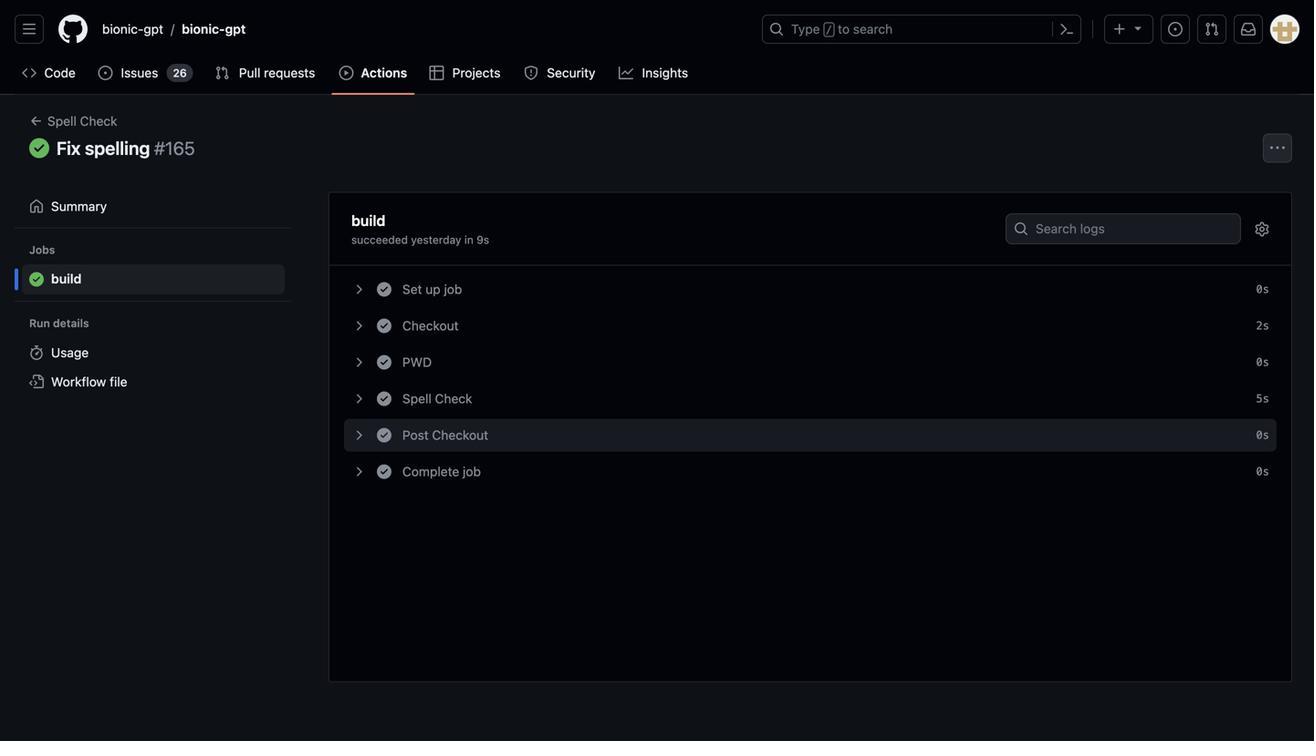 Task type: locate. For each thing, give the bounding box(es) containing it.
chevron right image left post
[[351, 428, 366, 443]]

this step passed image
[[377, 282, 391, 297], [377, 355, 391, 370]]

1 gpt from the left
[[144, 21, 163, 37]]

shield image
[[524, 66, 538, 80]]

set
[[402, 282, 422, 297]]

complete
[[402, 464, 459, 479]]

0 horizontal spatial bionic-gpt link
[[95, 15, 171, 44]]

1 this step passed image from the top
[[377, 282, 391, 297]]

/ left the to
[[826, 24, 832, 37]]

2 this step passed image from the top
[[377, 392, 391, 406]]

0 horizontal spatial build link
[[22, 265, 285, 295]]

job
[[444, 282, 462, 297], [463, 464, 481, 479]]

chevron right image for post checkout
[[351, 428, 366, 443]]

build inside build succeeded yesterday in 9s
[[351, 212, 385, 229]]

triangle down image
[[1131, 21, 1145, 35]]

1 vertical spatial spell
[[402, 391, 431, 406]]

bionic-gpt link
[[95, 15, 171, 44], [174, 15, 253, 44]]

code image
[[22, 66, 37, 80]]

build link
[[351, 210, 992, 232], [22, 265, 285, 295]]

2 this step passed image from the top
[[377, 355, 391, 370]]

0 horizontal spatial spell check
[[47, 114, 117, 129]]

build succeeded yesterday in 9s
[[351, 212, 489, 246]]

1 chevron right image from the top
[[351, 282, 366, 297]]

0 vertical spatial chevron right image
[[351, 355, 366, 370]]

0 vertical spatial checkout
[[402, 318, 459, 333]]

bionic- up 26
[[182, 21, 225, 37]]

2 chevron right image from the top
[[351, 319, 366, 333]]

git pull request image left notifications 'image'
[[1205, 22, 1219, 37]]

build up succeeded
[[351, 212, 385, 229]]

0 vertical spatial git pull request image
[[1205, 22, 1219, 37]]

/
[[171, 21, 174, 36], [826, 24, 832, 37]]

spell check up post checkout
[[402, 391, 472, 406]]

0 horizontal spatial /
[[171, 21, 174, 36]]

1 horizontal spatial build link
[[351, 210, 992, 232]]

insights
[[642, 65, 688, 80]]

2 0s from the top
[[1256, 356, 1269, 369]]

1 horizontal spatial git pull request image
[[1205, 22, 1219, 37]]

spell right arrow left icon
[[47, 114, 76, 129]]

git pull request image left pull
[[215, 66, 230, 80]]

search
[[853, 21, 893, 37]]

1 chevron right image from the top
[[351, 355, 366, 370]]

1 horizontal spatial bionic-gpt link
[[174, 15, 253, 44]]

git pull request image inside pull requests 'link'
[[215, 66, 230, 80]]

1 vertical spatial checkout
[[432, 428, 488, 443]]

spell check up fix
[[47, 114, 117, 129]]

succeeded
[[351, 233, 408, 246]]

usage
[[51, 346, 89, 361]]

1 vertical spatial check
[[435, 391, 472, 406]]

actions link
[[332, 59, 415, 87]]

gpt
[[144, 21, 163, 37], [225, 21, 246, 37]]

type
[[791, 21, 820, 37]]

checkout down set up job
[[402, 318, 459, 333]]

0 horizontal spatial git pull request image
[[215, 66, 230, 80]]

check up spelling
[[80, 114, 117, 129]]

complete job
[[402, 464, 481, 479]]

4 0s from the top
[[1256, 466, 1269, 478]]

/ up 26
[[171, 21, 174, 36]]

1 horizontal spatial gpt
[[225, 21, 246, 37]]

chevron right image left complete
[[351, 465, 366, 479]]

1 vertical spatial chevron right image
[[351, 428, 366, 443]]

2s
[[1256, 320, 1269, 332]]

jobs
[[29, 243, 55, 256]]

0s for job
[[1256, 466, 1269, 478]]

projects
[[452, 65, 500, 80]]

1 vertical spatial spell check
[[402, 391, 472, 406]]

1 vertical spatial this step passed image
[[377, 355, 391, 370]]

chevron right image
[[351, 355, 366, 370], [351, 428, 366, 443], [351, 465, 366, 479]]

completed successfully image
[[29, 138, 49, 158]]

workflow
[[51, 375, 106, 390]]

command palette image
[[1059, 22, 1074, 37]]

0 horizontal spatial build
[[51, 272, 82, 287]]

1 vertical spatial chevron right image
[[351, 319, 366, 333]]

file
[[110, 375, 127, 390]]

chevron right image for set up job
[[351, 282, 366, 297]]

to
[[838, 21, 850, 37]]

spell check
[[47, 114, 117, 129], [402, 391, 472, 406]]

3 chevron right image from the top
[[351, 465, 366, 479]]

bionic-gpt link up issues
[[95, 15, 171, 44]]

this step passed image
[[377, 319, 391, 333], [377, 392, 391, 406], [377, 428, 391, 443], [377, 465, 391, 479]]

0 vertical spatial build link
[[351, 210, 992, 232]]

bionic-gpt / bionic-gpt
[[102, 21, 246, 37]]

1 0s from the top
[[1256, 283, 1269, 296]]

1 this step passed image from the top
[[377, 319, 391, 333]]

show workflow options image
[[1270, 141, 1285, 155]]

bionic-gpt link up 26
[[174, 15, 253, 44]]

code
[[44, 65, 76, 80]]

0 vertical spatial job
[[444, 282, 462, 297]]

check up post checkout
[[435, 391, 472, 406]]

0 horizontal spatial spell
[[47, 114, 76, 129]]

build down jobs
[[51, 272, 82, 287]]

checkout up 'complete job'
[[432, 428, 488, 443]]

0 horizontal spatial bionic-
[[102, 21, 144, 37]]

0 vertical spatial check
[[80, 114, 117, 129]]

1 horizontal spatial bionic-
[[182, 21, 225, 37]]

Search text field
[[1007, 214, 1240, 243]]

bionic- up issues
[[102, 21, 144, 37]]

checkout
[[402, 318, 459, 333], [432, 428, 488, 443]]

0 horizontal spatial gpt
[[144, 21, 163, 37]]

0s
[[1256, 283, 1269, 296], [1256, 356, 1269, 369], [1256, 429, 1269, 442], [1256, 466, 1269, 478]]

list
[[95, 15, 751, 44]]

gpt up pull
[[225, 21, 246, 37]]

job right complete
[[463, 464, 481, 479]]

0 vertical spatial spell check
[[47, 114, 117, 129]]

0 vertical spatial build
[[351, 212, 385, 229]]

3 this step passed image from the top
[[377, 428, 391, 443]]

summary link
[[22, 192, 285, 221]]

insights link
[[611, 59, 697, 87]]

1 vertical spatial git pull request image
[[215, 66, 230, 80]]

chevron right image
[[351, 282, 366, 297], [351, 319, 366, 333], [351, 392, 366, 406]]

1 vertical spatial build
[[51, 272, 82, 287]]

2 bionic- from the left
[[182, 21, 225, 37]]

0s for checkout
[[1256, 429, 1269, 442]]

2 vertical spatial chevron right image
[[351, 392, 366, 406]]

run details list
[[22, 339, 285, 397]]

chevron right image left 'pwd'
[[351, 355, 366, 370]]

/ inside the bionic-gpt / bionic-gpt
[[171, 21, 174, 36]]

job right up
[[444, 282, 462, 297]]

this step passed image left 'pwd'
[[377, 355, 391, 370]]

0 vertical spatial this step passed image
[[377, 282, 391, 297]]

git pull request image for issue opened icon
[[1205, 22, 1219, 37]]

chevron right image for spell check
[[351, 392, 366, 406]]

yesterday
[[411, 233, 461, 246]]

type / to search
[[791, 21, 893, 37]]

run details
[[29, 317, 89, 330]]

actions
[[361, 65, 407, 80]]

gpt up issues
[[144, 21, 163, 37]]

spell
[[47, 114, 76, 129], [402, 391, 431, 406]]

bionic-
[[102, 21, 144, 37], [182, 21, 225, 37]]

2 vertical spatial chevron right image
[[351, 465, 366, 479]]

1 horizontal spatial build
[[351, 212, 385, 229]]

1 horizontal spatial /
[[826, 24, 832, 37]]

spell check link
[[22, 110, 125, 133]]

3 chevron right image from the top
[[351, 392, 366, 406]]

0 vertical spatial chevron right image
[[351, 282, 366, 297]]

spell down 'pwd'
[[402, 391, 431, 406]]

git pull request image
[[1205, 22, 1219, 37], [215, 66, 230, 80]]

check
[[80, 114, 117, 129], [435, 391, 472, 406]]

2 chevron right image from the top
[[351, 428, 366, 443]]

this step passed image left set
[[377, 282, 391, 297]]

1 horizontal spatial job
[[463, 464, 481, 479]]

0 horizontal spatial check
[[80, 114, 117, 129]]

3 0s from the top
[[1256, 429, 1269, 442]]

build
[[351, 212, 385, 229], [51, 272, 82, 287]]

4 this step passed image from the top
[[377, 465, 391, 479]]

1 horizontal spatial check
[[435, 391, 472, 406]]

this step passed image for checkout
[[377, 319, 391, 333]]

projects link
[[422, 59, 509, 87]]



Task type: vqa. For each thing, say whether or not it's contained in the screenshot.
middle This step passed icon
yes



Task type: describe. For each thing, give the bounding box(es) containing it.
arrow left image
[[29, 114, 44, 128]]

security
[[547, 65, 595, 80]]

this step passed image for post checkout
[[377, 428, 391, 443]]

this step passed image for complete job
[[377, 465, 391, 479]]

9s
[[477, 233, 489, 246]]

issue opened image
[[98, 66, 113, 80]]

0 vertical spatial spell
[[47, 114, 76, 129]]

chevron right image for complete job
[[351, 465, 366, 479]]

issue opened image
[[1168, 22, 1183, 37]]

workflow file
[[51, 375, 127, 390]]

chevron right image for pwd
[[351, 355, 366, 370]]

2 bionic-gpt link from the left
[[174, 15, 253, 44]]

fix spelling #165
[[57, 137, 195, 159]]

build inside jobs build
[[51, 272, 82, 287]]

issues
[[121, 65, 158, 80]]

workflow file link
[[22, 368, 285, 397]]

security link
[[516, 59, 604, 87]]

this step passed image for spell check
[[377, 392, 391, 406]]

plus image
[[1112, 22, 1127, 36]]

play image
[[339, 66, 354, 80]]

pull
[[239, 65, 260, 80]]

0 horizontal spatial job
[[444, 282, 462, 297]]

graph image
[[619, 66, 633, 80]]

details
[[53, 317, 89, 330]]

post checkout
[[402, 428, 488, 443]]

pwd
[[402, 355, 432, 370]]

/ inside type / to search
[[826, 24, 832, 37]]

post
[[402, 428, 429, 443]]

requests
[[264, 65, 315, 80]]

fix
[[57, 137, 81, 159]]

table image
[[429, 66, 444, 80]]

spell check inside spell check link
[[47, 114, 117, 129]]

chevron right image for checkout
[[351, 319, 366, 333]]

show options image
[[1255, 222, 1269, 237]]

spelling
[[85, 137, 150, 159]]

this step passed image for pwd
[[377, 355, 391, 370]]

jobs build
[[29, 243, 82, 287]]

pull requests
[[239, 65, 315, 80]]

homepage image
[[58, 15, 88, 44]]

usage link
[[22, 339, 285, 368]]

summary
[[51, 199, 107, 214]]

1 horizontal spatial spell check
[[402, 391, 472, 406]]

1 vertical spatial build link
[[22, 265, 285, 295]]

search image
[[1014, 222, 1028, 236]]

0s for up
[[1256, 283, 1269, 296]]

notifications image
[[1241, 22, 1256, 37]]

set up job
[[402, 282, 462, 297]]

this step passed image for set up job
[[377, 282, 391, 297]]

1 bionic-gpt link from the left
[[95, 15, 171, 44]]

1 horizontal spatial spell
[[402, 391, 431, 406]]

1 vertical spatial job
[[463, 464, 481, 479]]

pull requests link
[[208, 59, 324, 87]]

up
[[426, 282, 441, 297]]

list containing bionic-gpt / bionic-gpt
[[95, 15, 751, 44]]

in
[[464, 233, 474, 246]]

code link
[[15, 59, 83, 87]]

#165
[[154, 137, 195, 159]]

git pull request image for issue opened image
[[215, 66, 230, 80]]

1 bionic- from the left
[[102, 21, 144, 37]]

26
[[173, 67, 187, 79]]

2 gpt from the left
[[225, 21, 246, 37]]

run
[[29, 317, 50, 330]]

5s
[[1256, 393, 1269, 405]]

jobs list
[[22, 265, 285, 295]]



